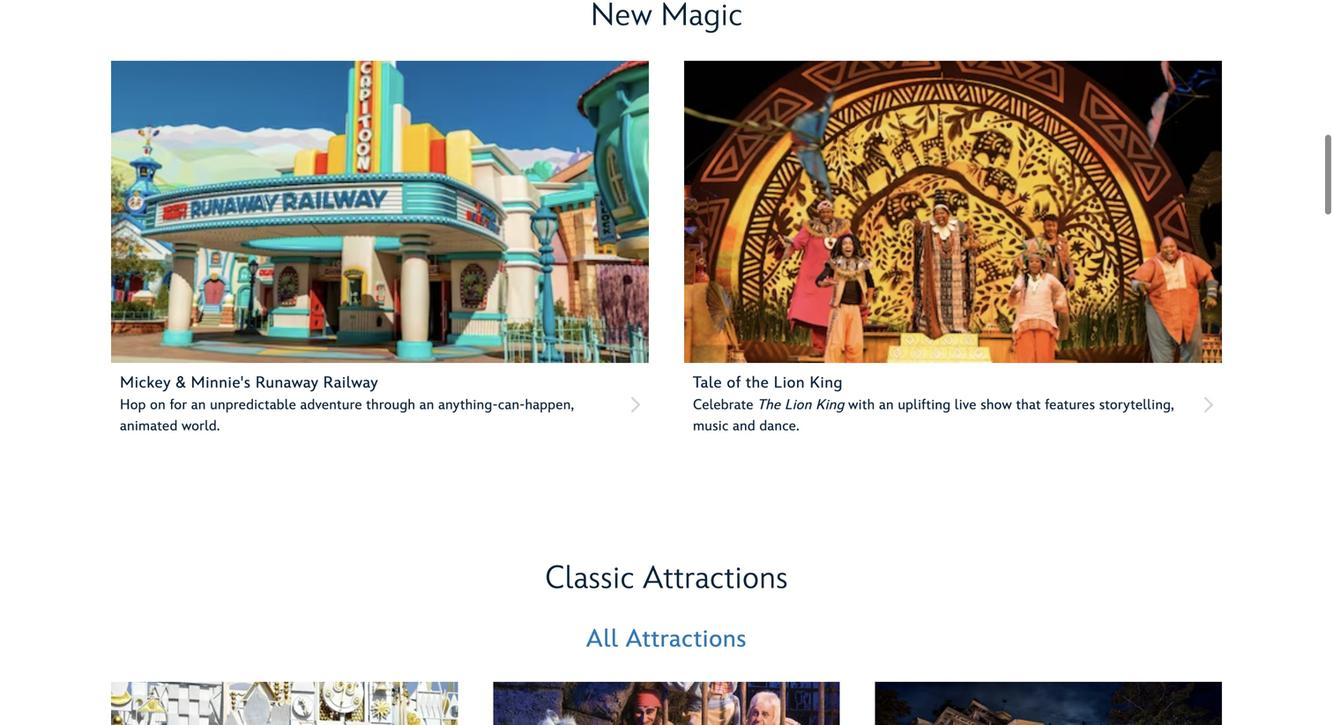 Task type: vqa. For each thing, say whether or not it's contained in the screenshot.
Lion
yes



Task type: locate. For each thing, give the bounding box(es) containing it.
music
[[693, 418, 729, 435]]

king
[[810, 374, 843, 393], [816, 397, 844, 414]]

animated
[[120, 418, 178, 435]]

that
[[1016, 397, 1041, 414]]

an right through
[[419, 397, 434, 414]]

lion up the the
[[774, 374, 805, 393]]

on
[[150, 397, 166, 414]]

1 horizontal spatial an
[[419, 397, 434, 414]]

an right the "for"
[[191, 397, 206, 414]]

mickey
[[120, 374, 171, 393]]

1 vertical spatial attractions
[[626, 625, 747, 655]]

king left the with
[[816, 397, 844, 414]]

anything-
[[438, 397, 498, 414]]

2 horizontal spatial an
[[879, 397, 894, 414]]

classic attractions
[[545, 560, 788, 598]]

features
[[1045, 397, 1095, 414]]

0 vertical spatial attractions
[[643, 560, 788, 598]]

attractions down classic attractions
[[626, 625, 747, 655]]

adventure
[[300, 397, 362, 414]]

1 vertical spatial king
[[816, 397, 844, 414]]

mickey & minnie's runaway railway hop on for an unpredictable adventure through an anything-can-happen, animated world.
[[120, 374, 574, 435]]

dance.
[[759, 418, 800, 435]]

attractions up 'all attractions' 'link'
[[643, 560, 788, 598]]

tale
[[693, 374, 722, 393]]

the
[[758, 397, 781, 414]]

lion up dance.
[[785, 397, 812, 414]]

3 an from the left
[[879, 397, 894, 414]]

1 vertical spatial lion
[[785, 397, 812, 414]]

lion
[[774, 374, 805, 393], [785, 397, 812, 414]]

an
[[191, 397, 206, 414], [419, 397, 434, 414], [879, 397, 894, 414]]

world.
[[182, 418, 220, 435]]

attractions
[[643, 560, 788, 598], [626, 625, 747, 655]]

attractions for classic attractions
[[643, 560, 788, 598]]

hop on for an unpredictable adventure through an anything-can-happen, animated world. image
[[94, 51, 666, 373]]

and
[[733, 418, 755, 435]]

the
[[746, 374, 769, 393]]

with
[[848, 397, 875, 414]]

jailed outlaws try to lure a dog that holds a key in the pirates of the caribbean attraction image
[[493, 682, 840, 726]]

0 horizontal spatial an
[[191, 397, 206, 414]]

king up celebrate the lion king
[[810, 374, 843, 393]]

an right the with
[[879, 397, 894, 414]]



Task type: describe. For each thing, give the bounding box(es) containing it.
an inside with an uplifting live show that features storytelling, music and dance.
[[879, 397, 894, 414]]

with an uplifting live show that features storytelling, music and dance.
[[693, 397, 1174, 435]]

storytelling,
[[1099, 397, 1174, 414]]

of
[[727, 374, 741, 393]]

for
[[170, 397, 187, 414]]

railway
[[323, 374, 378, 393]]

show
[[981, 397, 1012, 414]]

minnie's
[[191, 374, 251, 393]]

hop
[[120, 397, 146, 414]]

runaway
[[255, 374, 319, 393]]

1 an from the left
[[191, 397, 206, 414]]

2 an from the left
[[419, 397, 434, 414]]

0 vertical spatial lion
[[774, 374, 805, 393]]

under moonlit skies, a horse drawn carriage sits outside the eerily illuminated exterior of the haunted mansion image
[[875, 682, 1222, 726]]

unpredictable
[[210, 397, 296, 414]]

celebrate the lion king
[[693, 397, 844, 414]]

celebrate
[[693, 397, 754, 414]]

all attractions
[[586, 625, 747, 655]]

through
[[366, 397, 415, 414]]

all attractions link
[[586, 625, 747, 655]]

0 vertical spatial king
[[810, 374, 843, 393]]

live
[[955, 397, 977, 414]]

classic
[[545, 560, 634, 598]]

&
[[176, 374, 186, 393]]

uplifting
[[898, 397, 951, 414]]

all
[[586, 625, 619, 655]]

tale of the lion king
[[693, 374, 843, 393]]

happen,
[[525, 397, 574, 414]]

six storytellers stand in front of a circular backdrop with painted images of african wildlife image
[[684, 61, 1222, 363]]

attractions for all attractions
[[626, 625, 747, 655]]

can-
[[498, 397, 525, 414]]

the fanciful it's a small world facade is full of whimsical detail image
[[111, 682, 458, 726]]



